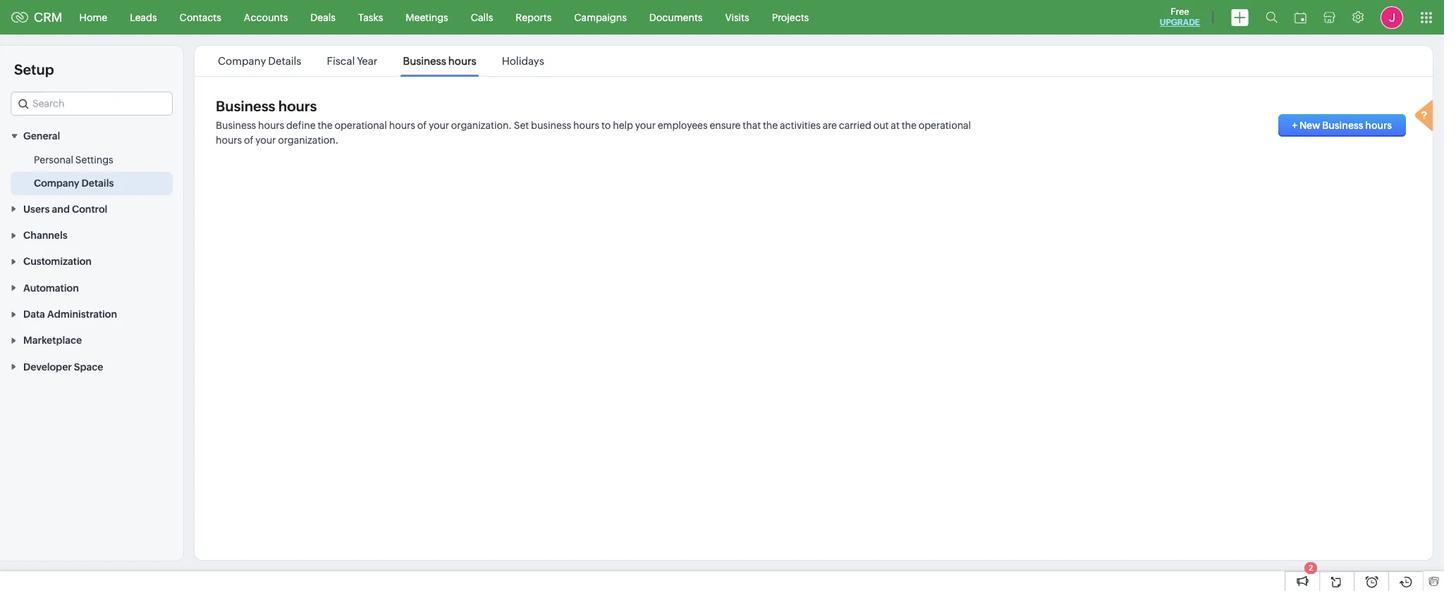 Task type: vqa. For each thing, say whether or not it's contained in the screenshot.
Visits link
yes



Task type: locate. For each thing, give the bounding box(es) containing it.
activities
[[780, 120, 821, 131]]

1 horizontal spatial company
[[218, 55, 266, 67]]

1 horizontal spatial details
[[268, 55, 301, 67]]

set
[[514, 120, 529, 131]]

hours
[[448, 55, 476, 67], [278, 98, 317, 114], [258, 120, 284, 131], [389, 120, 415, 131], [573, 120, 600, 131], [1366, 120, 1392, 131], [216, 135, 242, 146]]

0 horizontal spatial details
[[82, 178, 114, 189]]

1 vertical spatial company details
[[34, 178, 114, 189]]

1 vertical spatial of
[[244, 135, 254, 146]]

and
[[52, 204, 70, 215]]

define
[[286, 120, 316, 131]]

2 operational from the left
[[919, 120, 971, 131]]

2
[[1309, 564, 1313, 573]]

organization. left set
[[451, 120, 512, 131]]

home link
[[68, 0, 119, 34]]

to
[[602, 120, 611, 131]]

users
[[23, 204, 50, 215]]

company details
[[218, 55, 301, 67], [34, 178, 114, 189]]

projects link
[[761, 0, 820, 34]]

general region
[[0, 149, 183, 196]]

out
[[874, 120, 889, 131]]

0 horizontal spatial company details
[[34, 178, 114, 189]]

carried
[[839, 120, 872, 131]]

company
[[218, 55, 266, 67], [34, 178, 79, 189]]

documents
[[649, 12, 703, 23]]

company details inside general region
[[34, 178, 114, 189]]

details down accounts link
[[268, 55, 301, 67]]

list containing company details
[[205, 46, 557, 76]]

0 horizontal spatial your
[[255, 135, 276, 146]]

1 horizontal spatial the
[[763, 120, 778, 131]]

1 horizontal spatial company details
[[218, 55, 301, 67]]

1 vertical spatial company details link
[[34, 177, 114, 191]]

list
[[205, 46, 557, 76]]

profile element
[[1372, 0, 1412, 34]]

search element
[[1258, 0, 1286, 35]]

1 vertical spatial company
[[34, 178, 79, 189]]

tasks
[[358, 12, 383, 23]]

developer
[[23, 362, 72, 373]]

None field
[[11, 92, 173, 116]]

organization. down define
[[278, 135, 339, 146]]

company details down personal settings 'link' in the left top of the page
[[34, 178, 114, 189]]

leads link
[[119, 0, 168, 34]]

business hours down meetings
[[403, 55, 476, 67]]

details down 'settings'
[[82, 178, 114, 189]]

meetings
[[406, 12, 448, 23]]

0 horizontal spatial company details link
[[34, 177, 114, 191]]

meetings link
[[394, 0, 460, 34]]

tasks link
[[347, 0, 394, 34]]

holidays
[[502, 55, 544, 67]]

free upgrade
[[1160, 6, 1200, 28]]

help
[[613, 120, 633, 131]]

operational right at
[[919, 120, 971, 131]]

1 horizontal spatial operational
[[919, 120, 971, 131]]

home
[[79, 12, 107, 23]]

1 vertical spatial organization.
[[278, 135, 339, 146]]

data administration
[[23, 309, 117, 320]]

business inside business hours define the operational hours of your organization. set business hours to help your employees ensure that the activities are carried out at the operational hours of your organization.
[[216, 120, 256, 131]]

business hours define the operational hours of your organization. set business hours to help your employees ensure that the activities are carried out at the operational hours of your organization.
[[216, 120, 971, 146]]

setup
[[14, 61, 54, 78]]

0 horizontal spatial organization.
[[278, 135, 339, 146]]

company down the personal
[[34, 178, 79, 189]]

reports link
[[504, 0, 563, 34]]

documents link
[[638, 0, 714, 34]]

2 horizontal spatial the
[[902, 120, 917, 131]]

leads
[[130, 12, 157, 23]]

0 horizontal spatial operational
[[335, 120, 387, 131]]

at
[[891, 120, 900, 131]]

marketplace
[[23, 335, 82, 347]]

0 vertical spatial of
[[417, 120, 427, 131]]

the
[[318, 120, 333, 131], [763, 120, 778, 131], [902, 120, 917, 131]]

holidays link
[[500, 55, 546, 67]]

company details link inside general region
[[34, 177, 114, 191]]

company details link down accounts
[[216, 55, 304, 67]]

1 horizontal spatial organization.
[[451, 120, 512, 131]]

your
[[429, 120, 449, 131], [635, 120, 656, 131], [255, 135, 276, 146]]

contacts link
[[168, 0, 233, 34]]

fiscal year
[[327, 55, 378, 67]]

of
[[417, 120, 427, 131], [244, 135, 254, 146]]

0 vertical spatial organization.
[[451, 120, 512, 131]]

data
[[23, 309, 45, 320]]

operational right define
[[335, 120, 387, 131]]

company details link down personal settings 'link' in the left top of the page
[[34, 177, 114, 191]]

operational
[[335, 120, 387, 131], [919, 120, 971, 131]]

0 horizontal spatial of
[[244, 135, 254, 146]]

company details down accounts
[[218, 55, 301, 67]]

organization.
[[451, 120, 512, 131], [278, 135, 339, 146]]

0 vertical spatial business hours
[[403, 55, 476, 67]]

0 vertical spatial details
[[268, 55, 301, 67]]

administration
[[47, 309, 117, 320]]

business
[[531, 120, 571, 131]]

0 vertical spatial company details link
[[216, 55, 304, 67]]

business hours
[[403, 55, 476, 67], [216, 98, 317, 114]]

the right define
[[318, 120, 333, 131]]

0 horizontal spatial business hours
[[216, 98, 317, 114]]

business hours up define
[[216, 98, 317, 114]]

visits link
[[714, 0, 761, 34]]

campaigns link
[[563, 0, 638, 34]]

0 horizontal spatial the
[[318, 120, 333, 131]]

fiscal
[[327, 55, 355, 67]]

the right at
[[902, 120, 917, 131]]

year
[[357, 55, 378, 67]]

company inside general region
[[34, 178, 79, 189]]

fiscal year link
[[325, 55, 380, 67]]

0 vertical spatial company
[[218, 55, 266, 67]]

company details link
[[216, 55, 304, 67], [34, 177, 114, 191]]

profile image
[[1381, 6, 1404, 29]]

business hours link
[[401, 55, 479, 67]]

users and control button
[[0, 196, 183, 222]]

business
[[403, 55, 446, 67], [216, 98, 275, 114], [216, 120, 256, 131], [1323, 120, 1364, 131]]

the right that
[[763, 120, 778, 131]]

1 vertical spatial details
[[82, 178, 114, 189]]

0 vertical spatial company details
[[218, 55, 301, 67]]

channels
[[23, 230, 67, 241]]

automation
[[23, 283, 79, 294]]

search image
[[1266, 11, 1278, 23]]

customization
[[23, 256, 92, 268]]

company down accounts
[[218, 55, 266, 67]]

1 the from the left
[[318, 120, 333, 131]]

0 horizontal spatial company
[[34, 178, 79, 189]]

calls
[[471, 12, 493, 23]]

customization button
[[0, 248, 183, 275]]

details
[[268, 55, 301, 67], [82, 178, 114, 189]]

projects
[[772, 12, 809, 23]]



Task type: describe. For each thing, give the bounding box(es) containing it.
2 horizontal spatial your
[[635, 120, 656, 131]]

automation button
[[0, 275, 183, 301]]

1 horizontal spatial your
[[429, 120, 449, 131]]

data administration button
[[0, 301, 183, 327]]

that
[[743, 120, 761, 131]]

are
[[823, 120, 837, 131]]

personal settings
[[34, 155, 113, 166]]

control
[[72, 204, 107, 215]]

new
[[1300, 120, 1321, 131]]

marketplace button
[[0, 327, 183, 354]]

personal settings link
[[34, 153, 113, 167]]

general button
[[0, 123, 183, 149]]

settings
[[75, 155, 113, 166]]

campaigns
[[574, 12, 627, 23]]

users and control
[[23, 204, 107, 215]]

general
[[23, 131, 60, 142]]

1 horizontal spatial company details link
[[216, 55, 304, 67]]

+
[[1292, 120, 1298, 131]]

1 vertical spatial business hours
[[216, 98, 317, 114]]

1 horizontal spatial business hours
[[403, 55, 476, 67]]

+ new business hours
[[1292, 120, 1392, 131]]

1 horizontal spatial of
[[417, 120, 427, 131]]

free
[[1171, 6, 1189, 17]]

deals
[[311, 12, 336, 23]]

help image
[[1412, 98, 1440, 136]]

2 the from the left
[[763, 120, 778, 131]]

crm link
[[11, 10, 62, 25]]

details inside the company details link
[[82, 178, 114, 189]]

developer space button
[[0, 354, 183, 380]]

space
[[74, 362, 103, 373]]

channels button
[[0, 222, 183, 248]]

create menu image
[[1231, 9, 1249, 26]]

calendar image
[[1295, 12, 1307, 23]]

developer space
[[23, 362, 103, 373]]

personal
[[34, 155, 73, 166]]

create menu element
[[1223, 0, 1258, 34]]

accounts link
[[233, 0, 299, 34]]

ensure
[[710, 120, 741, 131]]

1 operational from the left
[[335, 120, 387, 131]]

Search text field
[[11, 92, 172, 115]]

reports
[[516, 12, 552, 23]]

employees
[[658, 120, 708, 131]]

contacts
[[180, 12, 221, 23]]

calls link
[[460, 0, 504, 34]]

3 the from the left
[[902, 120, 917, 131]]

visits
[[725, 12, 749, 23]]

deals link
[[299, 0, 347, 34]]

upgrade
[[1160, 18, 1200, 28]]

crm
[[34, 10, 62, 25]]

accounts
[[244, 12, 288, 23]]



